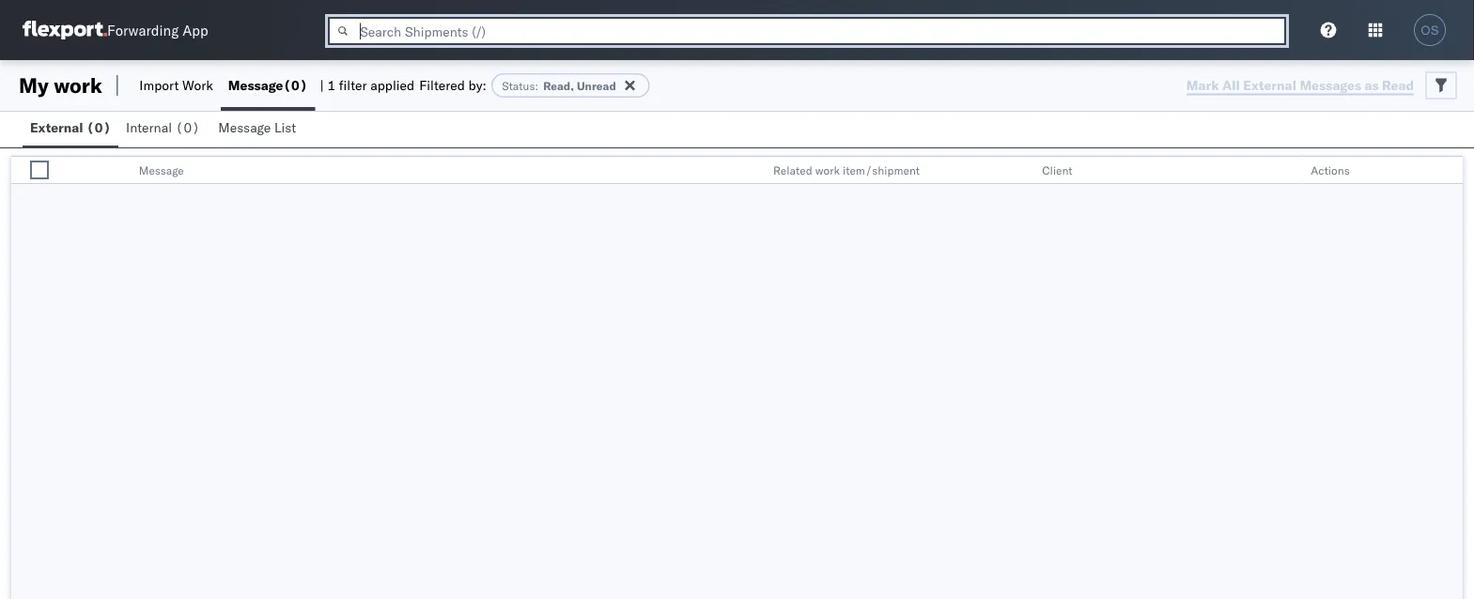 Task type: locate. For each thing, give the bounding box(es) containing it.
import work button
[[132, 60, 221, 111]]

message
[[228, 77, 283, 93], [218, 119, 271, 136], [139, 163, 184, 177]]

read,
[[543, 78, 574, 93]]

resize handle column header for related work item/shipment
[[1010, 157, 1033, 185]]

import
[[139, 77, 179, 93]]

1
[[327, 77, 336, 93]]

1 horizontal spatial (0)
[[175, 119, 200, 136]]

work
[[54, 72, 102, 98], [815, 163, 840, 177]]

flexport. image
[[23, 21, 107, 39]]

os
[[1421, 23, 1439, 37]]

resize handle column header
[[69, 157, 92, 185], [741, 157, 764, 185], [1010, 157, 1033, 185], [1279, 157, 1302, 185], [1440, 157, 1463, 185]]

1 vertical spatial work
[[815, 163, 840, 177]]

work right related
[[815, 163, 840, 177]]

actions
[[1311, 163, 1350, 177]]

(0) left |
[[283, 77, 308, 93]]

message list button
[[211, 111, 307, 148]]

message down internal (0) button
[[139, 163, 184, 177]]

1 resize handle column header from the left
[[69, 157, 92, 185]]

message up message list
[[228, 77, 283, 93]]

os button
[[1408, 8, 1452, 52]]

(0) right external
[[86, 119, 111, 136]]

(0) for internal (0)
[[175, 119, 200, 136]]

(0) for message (0)
[[283, 77, 308, 93]]

4 resize handle column header from the left
[[1279, 157, 1302, 185]]

message list
[[218, 119, 296, 136]]

by:
[[468, 77, 487, 93]]

0 vertical spatial message
[[228, 77, 283, 93]]

None checkbox
[[30, 161, 49, 179]]

3 resize handle column header from the left
[[1010, 157, 1033, 185]]

0 horizontal spatial (0)
[[86, 119, 111, 136]]

my work
[[19, 72, 102, 98]]

:
[[535, 78, 539, 93]]

my
[[19, 72, 49, 98]]

(0) inside internal (0) button
[[175, 119, 200, 136]]

|
[[320, 77, 324, 93]]

(0) right internal
[[175, 119, 200, 136]]

1 horizontal spatial work
[[815, 163, 840, 177]]

(0)
[[283, 77, 308, 93], [86, 119, 111, 136], [175, 119, 200, 136]]

unread
[[577, 78, 616, 93]]

0 horizontal spatial work
[[54, 72, 102, 98]]

applied
[[370, 77, 415, 93]]

message inside button
[[218, 119, 271, 136]]

work up external (0)
[[54, 72, 102, 98]]

2 resize handle column header from the left
[[741, 157, 764, 185]]

message left the "list"
[[218, 119, 271, 136]]

external
[[30, 119, 83, 136]]

(0) inside external (0) button
[[86, 119, 111, 136]]

2 horizontal spatial (0)
[[283, 77, 308, 93]]

0 vertical spatial work
[[54, 72, 102, 98]]

5 resize handle column header from the left
[[1440, 157, 1463, 185]]

internal (0)
[[126, 119, 200, 136]]

forwarding
[[107, 21, 179, 39]]

resize handle column header for client
[[1279, 157, 1302, 185]]

1 vertical spatial message
[[218, 119, 271, 136]]



Task type: describe. For each thing, give the bounding box(es) containing it.
message for (0)
[[228, 77, 283, 93]]

work for related
[[815, 163, 840, 177]]

related work item/shipment
[[773, 163, 920, 177]]

app
[[182, 21, 208, 39]]

external (0) button
[[23, 111, 118, 148]]

work for my
[[54, 72, 102, 98]]

message (0)
[[228, 77, 308, 93]]

status : read, unread
[[502, 78, 616, 93]]

external (0)
[[30, 119, 111, 136]]

work
[[182, 77, 213, 93]]

related
[[773, 163, 812, 177]]

client
[[1042, 163, 1073, 177]]

Search Shipments (/) text field
[[328, 17, 1286, 45]]

message for list
[[218, 119, 271, 136]]

item/shipment
[[843, 163, 920, 177]]

resize handle column header for message
[[741, 157, 764, 185]]

forwarding app
[[107, 21, 208, 39]]

2 vertical spatial message
[[139, 163, 184, 177]]

resize handle column header for actions
[[1440, 157, 1463, 185]]

status
[[502, 78, 535, 93]]

import work
[[139, 77, 213, 93]]

internal
[[126, 119, 172, 136]]

| 1 filter applied filtered by:
[[320, 77, 487, 93]]

(0) for external (0)
[[86, 119, 111, 136]]

forwarding app link
[[23, 21, 208, 39]]

filter
[[339, 77, 367, 93]]

list
[[274, 119, 296, 136]]

internal (0) button
[[118, 111, 211, 148]]

filtered
[[419, 77, 465, 93]]



Task type: vqa. For each thing, say whether or not it's contained in the screenshot.
RELATED WORK ITEM/SHIPMENT
yes



